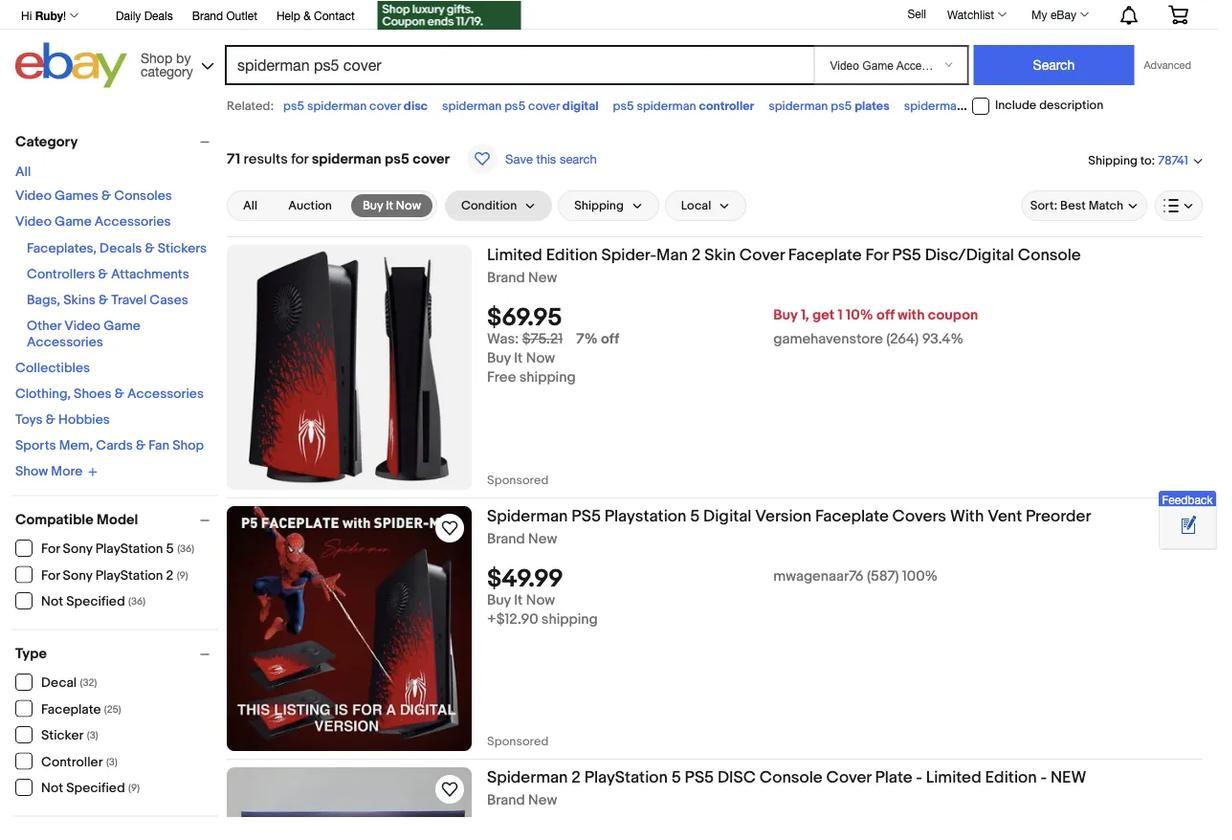 Task type: vqa. For each thing, say whether or not it's contained in the screenshot.
Was:
yes



Task type: describe. For each thing, give the bounding box(es) containing it.
get
[[813, 307, 835, 324]]

1 vertical spatial off
[[601, 331, 620, 348]]

cover for spiderman
[[370, 99, 401, 113]]

faceplates, decals & stickers link
[[27, 241, 207, 257]]

faceplate inside limited edition spider-man 2 skin cover faceplate for ps5 disc/digital console brand new
[[789, 245, 862, 265]]

skin
[[705, 245, 736, 265]]

1 horizontal spatial all
[[243, 198, 258, 213]]

sort:
[[1031, 198, 1058, 213]]

spiderman right plates on the top right
[[905, 99, 964, 113]]

not for not specified (36)
[[41, 594, 63, 610]]

controller
[[41, 755, 103, 771]]

limited edition spider-man 2 skin cover faceplate for ps5 disc/digital console heading
[[487, 245, 1082, 265]]

to
[[1141, 153, 1153, 168]]

2 inside spiderman 2 playstation 5 ps5 disc console cover plate - limited edition - new brand new
[[572, 768, 581, 788]]

sports mem, cards & fan shop link
[[15, 438, 204, 454]]

cover inside limited edition spider-man 2 skin cover faceplate for ps5 disc/digital console brand new
[[740, 245, 785, 265]]

buy left 1,
[[774, 307, 798, 324]]

limited edition spider-man 2 skin cover faceplate for ps5 disc/digital console brand new
[[487, 245, 1082, 287]]

deals
[[144, 9, 173, 22]]

was:
[[487, 331, 519, 348]]

& inside 'account' navigation
[[304, 9, 311, 22]]

spider-
[[602, 245, 657, 265]]

search
[[560, 151, 597, 166]]

digital
[[704, 507, 752, 527]]

decals
[[100, 241, 142, 257]]

cover for ps5
[[529, 99, 560, 113]]

compatible model
[[15, 512, 138, 529]]

ruby
[[35, 9, 63, 22]]

video inside faceplates, decals & stickers controllers & attachments bags, skins & travel cases other video game accessories
[[64, 318, 101, 335]]

was: $75.21
[[487, 331, 563, 348]]

(32)
[[80, 677, 97, 690]]

help & contact link
[[277, 6, 355, 27]]

by
[[176, 50, 191, 66]]

!
[[63, 9, 66, 22]]

spiderman for ps5
[[487, 507, 568, 527]]

other
[[27, 318, 61, 335]]

spiderman ps5 playstation 5 digital version faceplate covers with vent preorder heading
[[487, 507, 1092, 527]]

condition button
[[445, 191, 553, 221]]

consoles
[[114, 188, 172, 204]]

preorder
[[1027, 507, 1092, 527]]

save
[[506, 151, 533, 166]]

1 vertical spatial 2
[[166, 568, 174, 584]]

2 vertical spatial faceplate
[[41, 702, 101, 718]]

playstation
[[605, 507, 687, 527]]

video game accessories link
[[15, 214, 171, 230]]

specified for not specified (9)
[[66, 781, 125, 797]]

1 vertical spatial all link
[[232, 194, 269, 217]]

not specified (9)
[[41, 781, 140, 797]]

console inside limited edition spider-man 2 skin cover faceplate for ps5 disc/digital console brand new
[[1019, 245, 1082, 265]]

bags, skins & travel cases link
[[27, 293, 188, 309]]

+$12.90
[[487, 612, 539, 629]]

man
[[657, 245, 688, 265]]

shop inside the shop by category
[[141, 50, 173, 66]]

for for for sony playstation 2
[[41, 568, 60, 584]]

my ebay
[[1032, 8, 1077, 21]]

type
[[15, 646, 47, 663]]

1 - from the left
[[917, 768, 923, 788]]

mem,
[[59, 438, 93, 454]]

get the coupon image
[[378, 1, 522, 30]]

(36) inside not specified (36)
[[128, 596, 146, 609]]

buy inside gamehavenstore (264) 93.4% buy it now free shipping
[[487, 350, 511, 367]]

watch spiderman ps5 playstation 5 digital version faceplate covers with vent preorder image
[[439, 517, 462, 540]]

spiderman up 71 results for spiderman ps5 cover
[[307, 99, 367, 113]]

video for video game accessories
[[15, 214, 52, 230]]

playstation for (36)
[[96, 541, 163, 558]]

not specified (36)
[[41, 594, 146, 610]]

shop by category
[[141, 50, 193, 79]]

ps5 spiderman controller
[[613, 99, 755, 113]]

include description
[[996, 98, 1104, 113]]

disc/digital
[[926, 245, 1015, 265]]

fan
[[149, 438, 170, 454]]

for sony playstation 2 (9)
[[41, 568, 188, 584]]

console inside spiderman 2 playstation 5 ps5 disc console cover plate - limited edition - new brand new
[[760, 768, 823, 788]]

sticker
[[41, 728, 84, 744]]

ps5 spiderman cover disc
[[283, 99, 428, 113]]

brand inside spiderman ps5 playstation 5 digital version faceplate covers with vent preorder brand new
[[487, 531, 525, 548]]

100%
[[903, 568, 938, 586]]

(36) inside for sony playstation 5 (36)
[[177, 543, 194, 556]]

compatible model button
[[15, 512, 218, 529]]

ps5 left plates on the top right
[[831, 99, 853, 113]]

edition inside spiderman 2 playstation 5 ps5 disc console cover plate - limited edition - new brand new
[[986, 768, 1038, 788]]

71 results for spiderman ps5 cover
[[227, 150, 450, 168]]

not for not specified (9)
[[41, 781, 63, 797]]

cases
[[150, 293, 188, 309]]

more
[[51, 464, 83, 480]]

related:
[[227, 99, 274, 113]]

& right skins
[[99, 293, 108, 309]]

category
[[15, 133, 78, 150]]

attachments
[[111, 267, 189, 283]]

watchlist link
[[937, 3, 1016, 26]]

buy 1, get 1 10% off with coupon
[[774, 307, 979, 324]]

0 vertical spatial game
[[55, 214, 92, 230]]

contact
[[314, 9, 355, 22]]

spiderman 2 playstation 5 ps5 disc console cover plate - limited edition - new link
[[487, 768, 1204, 792]]

shop inside collectibles clothing, shoes & accessories toys & hobbies sports mem, cards & fan shop
[[173, 438, 204, 454]]

condition
[[461, 198, 517, 213]]

sticker (3)
[[41, 728, 98, 744]]

ps5 down the search for anything text box
[[505, 99, 526, 113]]

controller (3)
[[41, 755, 118, 771]]

save this search
[[506, 151, 597, 166]]

7%
[[577, 331, 598, 348]]

plates
[[855, 99, 890, 113]]

sort: best match button
[[1022, 191, 1148, 221]]

it inside text box
[[386, 198, 393, 213]]

local
[[682, 198, 712, 213]]

show
[[15, 464, 48, 480]]

spiderman left controller
[[637, 99, 697, 113]]

collectibles clothing, shoes & accessories toys & hobbies sports mem, cards & fan shop
[[15, 361, 204, 454]]

spiderman inside main content
[[312, 150, 382, 168]]

faceplate (25)
[[41, 702, 121, 718]]

with
[[898, 307, 925, 324]]

spiderman 2 playstation 5 ps5 disc console cover plate - limited edition - new heading
[[487, 768, 1087, 788]]

1,
[[801, 307, 810, 324]]

faceplates,
[[27, 241, 97, 257]]

$75.21
[[522, 331, 563, 348]]

now for mwagenaar76 (587) 100% buy it now +$12.90 shipping
[[526, 592, 556, 610]]

spiderman ps5 faceplate
[[905, 99, 1044, 113]]

2 inside limited edition spider-man 2 skin cover faceplate for ps5 disc/digital console brand new
[[692, 245, 701, 265]]

playstation for (9)
[[96, 568, 163, 584]]

bags,
[[27, 293, 60, 309]]

& up video game accessories link
[[101, 188, 111, 204]]

free
[[487, 369, 517, 387]]

your shopping cart image
[[1168, 5, 1190, 24]]

for inside limited edition spider-man 2 skin cover faceplate for ps5 disc/digital console brand new
[[866, 245, 889, 265]]

faceplates, decals & stickers controllers & attachments bags, skins & travel cases other video game accessories
[[27, 241, 207, 351]]

spiderman for 2
[[487, 768, 568, 788]]

(25)
[[104, 704, 121, 716]]

edition inside limited edition spider-man 2 skin cover faceplate for ps5 disc/digital console brand new
[[546, 245, 598, 265]]

video games & consoles link
[[15, 188, 172, 204]]

& up bags, skins & travel cases link
[[98, 267, 108, 283]]

help
[[277, 9, 300, 22]]

sell
[[908, 7, 927, 20]]

sort: best match
[[1031, 198, 1124, 213]]

(3) for controller
[[106, 756, 118, 769]]

5 for ps5
[[672, 768, 681, 788]]

brand inside brand outlet link
[[192, 9, 223, 22]]

new inside limited edition spider-man 2 skin cover faceplate for ps5 disc/digital console brand new
[[528, 270, 557, 287]]



Task type: locate. For each thing, give the bounding box(es) containing it.
1 horizontal spatial (36)
[[177, 543, 194, 556]]

clothing, shoes & accessories link
[[15, 386, 204, 403]]

1 vertical spatial game
[[104, 318, 141, 335]]

0 horizontal spatial (36)
[[128, 596, 146, 609]]

game down games
[[55, 214, 92, 230]]

2 vertical spatial accessories
[[127, 386, 204, 403]]

it for mwagenaar76 (587) 100% buy it now +$12.90 shipping
[[514, 592, 523, 610]]

shop
[[141, 50, 173, 66], [173, 438, 204, 454]]

it down 71 results for spiderman ps5 cover
[[386, 198, 393, 213]]

plate
[[876, 768, 913, 788]]

faceplate left the covers
[[816, 507, 889, 527]]

1 vertical spatial sony
[[63, 568, 93, 584]]

controller
[[700, 99, 755, 113]]

new inside spiderman ps5 playstation 5 digital version faceplate covers with vent preorder brand new
[[528, 531, 557, 548]]

2 horizontal spatial 2
[[692, 245, 701, 265]]

limited inside spiderman 2 playstation 5 ps5 disc console cover plate - limited edition - new brand new
[[927, 768, 982, 788]]

it inside mwagenaar76 (587) 100% buy it now +$12.90 shipping
[[514, 592, 523, 610]]

game down travel
[[104, 318, 141, 335]]

main content
[[227, 124, 1204, 819]]

shipping inside gamehavenstore (264) 93.4% buy it now free shipping
[[520, 369, 576, 387]]

2 vertical spatial new
[[528, 792, 557, 810]]

0 horizontal spatial shipping
[[575, 198, 624, 213]]

sony down compatible model
[[63, 541, 93, 558]]

$69.95
[[487, 304, 562, 333]]

brand inside limited edition spider-man 2 skin cover faceplate for ps5 disc/digital console brand new
[[487, 270, 525, 287]]

new up $49.99
[[528, 531, 557, 548]]

cover left digital
[[529, 99, 560, 113]]

0 vertical spatial now
[[396, 198, 421, 213]]

1 vertical spatial cover
[[827, 768, 872, 788]]

daily deals link
[[116, 6, 173, 27]]

for
[[866, 245, 889, 265], [41, 541, 60, 558], [41, 568, 60, 584]]

2 vertical spatial playstation
[[585, 768, 668, 788]]

0 vertical spatial console
[[1019, 245, 1082, 265]]

0 vertical spatial shipping
[[1089, 153, 1138, 168]]

1 vertical spatial console
[[760, 768, 823, 788]]

now left condition
[[396, 198, 421, 213]]

2 vertical spatial it
[[514, 592, 523, 610]]

model
[[97, 512, 138, 529]]

disc
[[404, 99, 428, 113]]

0 horizontal spatial all link
[[15, 164, 31, 180]]

match
[[1089, 198, 1124, 213]]

2 vertical spatial 2
[[572, 768, 581, 788]]

sell link
[[900, 7, 936, 20]]

toys
[[15, 412, 43, 428]]

buy
[[363, 198, 383, 213], [774, 307, 798, 324], [487, 350, 511, 367], [487, 592, 511, 610]]

1 vertical spatial (3)
[[106, 756, 118, 769]]

disc
[[718, 768, 756, 788]]

spiderman inside spiderman 2 playstation 5 ps5 disc console cover plate - limited edition - new brand new
[[487, 768, 568, 788]]

- right 'plate'
[[917, 768, 923, 788]]

2 vertical spatial now
[[526, 592, 556, 610]]

shop left "by"
[[141, 50, 173, 66]]

1 horizontal spatial shipping
[[1089, 153, 1138, 168]]

5
[[691, 507, 700, 527], [166, 541, 174, 558], [672, 768, 681, 788]]

video games & consoles
[[15, 188, 172, 204]]

&
[[304, 9, 311, 22], [101, 188, 111, 204], [145, 241, 155, 257], [98, 267, 108, 283], [99, 293, 108, 309], [115, 386, 124, 403], [46, 412, 55, 428], [136, 438, 146, 454]]

spiderman inside spiderman ps5 playstation 5 digital version faceplate covers with vent preorder brand new
[[487, 507, 568, 527]]

0 vertical spatial new
[[528, 270, 557, 287]]

cover inside main content
[[413, 150, 450, 168]]

2 not from the top
[[41, 781, 63, 797]]

playstation inside spiderman 2 playstation 5 ps5 disc console cover plate - limited edition - new brand new
[[585, 768, 668, 788]]

(36) down for sony playstation 2 (9)
[[128, 596, 146, 609]]

edition left spider-
[[546, 245, 598, 265]]

1 spiderman from the top
[[487, 507, 568, 527]]

spiderman
[[487, 507, 568, 527], [487, 768, 568, 788]]

new up $69.95
[[528, 270, 557, 287]]

now up +$12.90
[[526, 592, 556, 610]]

edition left new
[[986, 768, 1038, 788]]

1 vertical spatial shop
[[173, 438, 204, 454]]

(9) inside for sony playstation 2 (9)
[[177, 570, 188, 582]]

1 vertical spatial video
[[15, 214, 52, 230]]

for up not specified (36)
[[41, 568, 60, 584]]

1 vertical spatial now
[[526, 350, 556, 367]]

0 vertical spatial accessories
[[95, 214, 171, 230]]

my
[[1032, 8, 1048, 21]]

shipping for +$12.90
[[542, 612, 598, 629]]

video down skins
[[64, 318, 101, 335]]

faceplate inside spiderman ps5 playstation 5 digital version faceplate covers with vent preorder brand new
[[816, 507, 889, 527]]

1 vertical spatial not
[[41, 781, 63, 797]]

all link down category
[[15, 164, 31, 180]]

ps5 inside spiderman 2 playstation 5 ps5 disc console cover plate - limited edition - new brand new
[[685, 768, 714, 788]]

all down the results
[[243, 198, 258, 213]]

for for for sony playstation 5
[[41, 541, 60, 558]]

sony up not specified (36)
[[63, 568, 93, 584]]

2 vertical spatial ps5
[[685, 768, 714, 788]]

1 horizontal spatial ps5
[[685, 768, 714, 788]]

1 horizontal spatial 5
[[672, 768, 681, 788]]

2 vertical spatial for
[[41, 568, 60, 584]]

1 vertical spatial 5
[[166, 541, 174, 558]]

sony for for sony playstation 2
[[63, 568, 93, 584]]

spiderman right controller
[[769, 99, 829, 113]]

brand up $49.99
[[487, 531, 525, 548]]

& right "toys"
[[46, 412, 55, 428]]

specified down for sony playstation 2 (9)
[[66, 594, 125, 610]]

3 new from the top
[[528, 792, 557, 810]]

0 vertical spatial edition
[[546, 245, 598, 265]]

0 horizontal spatial -
[[917, 768, 923, 788]]

1 horizontal spatial game
[[104, 318, 141, 335]]

-
[[917, 768, 923, 788], [1041, 768, 1048, 788]]

(587)
[[867, 568, 900, 586]]

& left fan
[[136, 438, 146, 454]]

1 horizontal spatial -
[[1041, 768, 1048, 788]]

0 horizontal spatial console
[[760, 768, 823, 788]]

shipping down $75.21
[[520, 369, 576, 387]]

shipping down search
[[575, 198, 624, 213]]

it up +$12.90
[[514, 592, 523, 610]]

1 vertical spatial spiderman
[[487, 768, 568, 788]]

0 horizontal spatial all
[[15, 164, 31, 180]]

sony
[[63, 541, 93, 558], [63, 568, 93, 584]]

1 horizontal spatial edition
[[986, 768, 1038, 788]]

watch spiderman 2 playstation 5 ps5 disc console cover plate - limited edition - new image
[[439, 778, 462, 801]]

new
[[1051, 768, 1087, 788]]

spiderman ps5 cover digital
[[442, 99, 599, 113]]

buy inside mwagenaar76 (587) 100% buy it now +$12.90 shipping
[[487, 592, 511, 610]]

shop right fan
[[173, 438, 204, 454]]

other video game accessories link
[[27, 318, 141, 351]]

1 vertical spatial ps5
[[572, 507, 601, 527]]

off left with
[[877, 307, 895, 324]]

buy inside text box
[[363, 198, 383, 213]]

faceplate up 'sticker (3)'
[[41, 702, 101, 718]]

category button
[[15, 133, 218, 150]]

1 vertical spatial accessories
[[27, 335, 103, 351]]

accessories up fan
[[127, 386, 204, 403]]

(36) down compatible model dropdown button
[[177, 543, 194, 556]]

(3) down faceplate (25) on the left of the page
[[87, 730, 98, 743]]

(3) inside 'sticker (3)'
[[87, 730, 98, 743]]

auction link
[[277, 194, 344, 217]]

video for video games & consoles
[[15, 188, 52, 204]]

0 vertical spatial specified
[[66, 594, 125, 610]]

1 vertical spatial faceplate
[[816, 507, 889, 527]]

ps5 right digital
[[613, 99, 634, 113]]

game
[[55, 214, 92, 230], [104, 318, 141, 335]]

0 vertical spatial 5
[[691, 507, 700, 527]]

shipping for shipping
[[575, 198, 624, 213]]

2 vertical spatial video
[[64, 318, 101, 335]]

2 spiderman from the top
[[487, 768, 568, 788]]

new inside spiderman 2 playstation 5 ps5 disc console cover plate - limited edition - new brand new
[[528, 792, 557, 810]]

my ebay link
[[1022, 3, 1098, 26]]

cover left 'plate'
[[827, 768, 872, 788]]

- left new
[[1041, 768, 1048, 788]]

1 horizontal spatial console
[[1019, 245, 1082, 265]]

1 horizontal spatial all link
[[232, 194, 269, 217]]

cover right the skin
[[740, 245, 785, 265]]

ps5 up with
[[893, 245, 922, 265]]

2 horizontal spatial cover
[[529, 99, 560, 113]]

0 vertical spatial not
[[41, 594, 63, 610]]

brand left outlet
[[192, 9, 223, 22]]

ps5 right related:
[[283, 99, 305, 113]]

now inside gamehavenstore (264) 93.4% buy it now free shipping
[[526, 350, 556, 367]]

Buy It Now selected text field
[[363, 197, 421, 214]]

1 vertical spatial for
[[41, 541, 60, 558]]

auction
[[288, 198, 332, 213]]

spiderman right 'watch spiderman 2 playstation 5 ps5 disc console cover plate - limited edition - new' icon
[[487, 768, 568, 788]]

not up type
[[41, 594, 63, 610]]

1 horizontal spatial (3)
[[106, 756, 118, 769]]

spiderman ps5 plates
[[769, 99, 890, 113]]

5 down compatible model dropdown button
[[166, 541, 174, 558]]

0 vertical spatial ps5
[[893, 245, 922, 265]]

buy up the free
[[487, 350, 511, 367]]

limited
[[487, 245, 543, 265], [927, 768, 982, 788]]

0 vertical spatial faceplate
[[789, 245, 862, 265]]

it for gamehavenstore (264) 93.4% buy it now free shipping
[[514, 350, 523, 367]]

spiderman up $49.99
[[487, 507, 568, 527]]

0 horizontal spatial 5
[[166, 541, 174, 558]]

now inside mwagenaar76 (587) 100% buy it now +$12.90 shipping
[[526, 592, 556, 610]]

cards
[[96, 438, 133, 454]]

1 horizontal spatial off
[[877, 307, 895, 324]]

shipping inside dropdown button
[[575, 198, 624, 213]]

brand up $69.95
[[487, 270, 525, 287]]

(264)
[[887, 331, 920, 348]]

shoes
[[74, 386, 112, 403]]

0 horizontal spatial (9)
[[128, 783, 140, 795]]

spiderman 2 playstation 5 ps5 disc console cover plate - limited edition - new brand new
[[487, 768, 1087, 810]]

& right "help" on the left of page
[[304, 9, 311, 22]]

mwagenaar76 (587) 100% buy it now +$12.90 shipping
[[487, 568, 938, 629]]

shipping for free
[[520, 369, 576, 387]]

for
[[291, 150, 309, 168]]

specified down 'controller (3)'
[[66, 781, 125, 797]]

shipping for shipping to : 78741
[[1089, 153, 1138, 168]]

0 vertical spatial cover
[[740, 245, 785, 265]]

None submit
[[974, 45, 1135, 85]]

0 horizontal spatial (3)
[[87, 730, 98, 743]]

1 vertical spatial (36)
[[128, 596, 146, 609]]

0 horizontal spatial ps5
[[572, 507, 601, 527]]

ps5
[[283, 99, 305, 113], [505, 99, 526, 113], [613, 99, 634, 113], [831, 99, 853, 113], [967, 99, 988, 113], [385, 150, 410, 168]]

& right the 'shoes'
[[115, 386, 124, 403]]

ps5 inside main content
[[385, 150, 410, 168]]

0 vertical spatial video
[[15, 188, 52, 204]]

5 for (36)
[[166, 541, 174, 558]]

(3) inside 'controller (3)'
[[106, 756, 118, 769]]

off right 7% at the left top of page
[[601, 331, 620, 348]]

cover inside spiderman 2 playstation 5 ps5 disc console cover plate - limited edition - new brand new
[[827, 768, 872, 788]]

1 not from the top
[[41, 594, 63, 610]]

0 vertical spatial for
[[866, 245, 889, 265]]

0 horizontal spatial game
[[55, 214, 92, 230]]

Search for anything text field
[[228, 47, 811, 83]]

compatible
[[15, 512, 94, 529]]

0 horizontal spatial cover
[[740, 245, 785, 265]]

account navigation
[[11, 0, 1204, 32]]

new
[[528, 270, 557, 287], [528, 531, 557, 548], [528, 792, 557, 810]]

version
[[756, 507, 812, 527]]

1 horizontal spatial 2
[[572, 768, 581, 788]]

buy it now link
[[351, 194, 433, 217]]

show more
[[15, 464, 83, 480]]

1 specified from the top
[[66, 594, 125, 610]]

category
[[141, 63, 193, 79]]

feedback
[[1163, 493, 1214, 507]]

video up faceplates, at the left of the page
[[15, 214, 52, 230]]

it inside gamehavenstore (264) 93.4% buy it now free shipping
[[514, 350, 523, 367]]

limited down condition dropdown button
[[487, 245, 543, 265]]

(3)
[[87, 730, 98, 743], [106, 756, 118, 769]]

shipping right +$12.90
[[542, 612, 598, 629]]

limited right 'plate'
[[927, 768, 982, 788]]

not
[[41, 594, 63, 610], [41, 781, 63, 797]]

save this search button
[[462, 143, 603, 175]]

now
[[396, 198, 421, 213], [526, 350, 556, 367], [526, 592, 556, 610]]

0 horizontal spatial cover
[[370, 99, 401, 113]]

all down category
[[15, 164, 31, 180]]

0 vertical spatial spiderman
[[487, 507, 568, 527]]

sony for for sony playstation 5
[[63, 541, 93, 558]]

1 vertical spatial specified
[[66, 781, 125, 797]]

spiderman right 'for'
[[312, 150, 382, 168]]

(3) for sticker
[[87, 730, 98, 743]]

for sony playstation 5 (36)
[[41, 541, 194, 558]]

ps5 inside limited edition spider-man 2 skin cover faceplate for ps5 disc/digital console brand new
[[893, 245, 922, 265]]

travel
[[111, 293, 147, 309]]

1 vertical spatial playstation
[[96, 568, 163, 584]]

2 sony from the top
[[63, 568, 93, 584]]

ps5 left include
[[967, 99, 988, 113]]

0 vertical spatial limited
[[487, 245, 543, 265]]

shipping to : 78741
[[1089, 153, 1189, 168]]

1 vertical spatial new
[[528, 531, 557, 548]]

5 inside spiderman ps5 playstation 5 digital version faceplate covers with vent preorder brand new
[[691, 507, 700, 527]]

accessories inside faceplates, decals & stickers controllers & attachments bags, skins & travel cases other video game accessories
[[27, 335, 103, 351]]

0 horizontal spatial limited
[[487, 245, 543, 265]]

1 vertical spatial shipping
[[542, 612, 598, 629]]

5 for digital
[[691, 507, 700, 527]]

0 vertical spatial all link
[[15, 164, 31, 180]]

1 vertical spatial limited
[[927, 768, 982, 788]]

1 vertical spatial shipping
[[575, 198, 624, 213]]

brand outlet
[[192, 9, 258, 22]]

2 vertical spatial 5
[[672, 768, 681, 788]]

brand inside spiderman 2 playstation 5 ps5 disc console cover plate - limited edition - new brand new
[[487, 792, 525, 810]]

console down sort:
[[1019, 245, 1082, 265]]

limited edition spider-man 2 skin cover faceplate for ps5 disc/digital console image
[[227, 245, 472, 490]]

shipping inside mwagenaar76 (587) 100% buy it now +$12.90 shipping
[[542, 612, 598, 629]]

collectibles
[[15, 361, 90, 377]]

now inside text box
[[396, 198, 421, 213]]

0 vertical spatial shipping
[[520, 369, 576, 387]]

1 vertical spatial it
[[514, 350, 523, 367]]

0 vertical spatial sony
[[63, 541, 93, 558]]

shipping button
[[558, 191, 660, 221]]

main content containing $69.95
[[227, 124, 1204, 819]]

71
[[227, 150, 241, 168]]

2 - from the left
[[1041, 768, 1048, 788]]

all link down the results
[[232, 194, 269, 217]]

1 vertical spatial (9)
[[128, 783, 140, 795]]

limited inside limited edition spider-man 2 skin cover faceplate for ps5 disc/digital console brand new
[[487, 245, 543, 265]]

shop by category button
[[132, 43, 218, 84]]

decal (32)
[[41, 676, 97, 692]]

1 horizontal spatial cover
[[827, 768, 872, 788]]

2 horizontal spatial 5
[[691, 507, 700, 527]]

mwagenaar76
[[774, 568, 864, 586]]

shipping left to
[[1089, 153, 1138, 168]]

spiderman 2 playstation 5 ps5 disc console cover plate - limited edition - new image
[[227, 768, 472, 819]]

(3) up not specified (9)
[[106, 756, 118, 769]]

2 new from the top
[[528, 531, 557, 548]]

cover down disc
[[413, 150, 450, 168]]

now down $75.21
[[526, 350, 556, 367]]

accessories down consoles
[[95, 214, 171, 230]]

0 vertical spatial off
[[877, 307, 895, 324]]

1 horizontal spatial cover
[[413, 150, 450, 168]]

buy up +$12.90
[[487, 592, 511, 610]]

0 vertical spatial playstation
[[96, 541, 163, 558]]

it down the was: $75.21
[[514, 350, 523, 367]]

now for gamehavenstore (264) 93.4% buy it now free shipping
[[526, 350, 556, 367]]

ebay
[[1051, 8, 1077, 21]]

buy down 71 results for spiderman ps5 cover
[[363, 198, 383, 213]]

advanced
[[1145, 59, 1192, 71]]

1
[[838, 307, 843, 324]]

0 vertical spatial 2
[[692, 245, 701, 265]]

console right 'disc'
[[760, 768, 823, 788]]

accessories
[[95, 214, 171, 230], [27, 335, 103, 351], [127, 386, 204, 403]]

7% off
[[577, 331, 620, 348]]

local button
[[665, 191, 747, 221]]

listing options selector. list view selected. image
[[1164, 198, 1195, 214]]

0 vertical spatial (36)
[[177, 543, 194, 556]]

78741
[[1159, 154, 1189, 168]]

spiderman ps5 playstation 5 digital version faceplate covers with vent preorder brand new
[[487, 507, 1092, 548]]

0 vertical spatial (9)
[[177, 570, 188, 582]]

5 left the digital
[[691, 507, 700, 527]]

1 horizontal spatial (9)
[[177, 570, 188, 582]]

shop by category banner
[[11, 0, 1204, 93]]

not down 'controller'
[[41, 781, 63, 797]]

none submit inside the shop by category banner
[[974, 45, 1135, 85]]

1 vertical spatial edition
[[986, 768, 1038, 788]]

& up attachments on the left top
[[145, 241, 155, 257]]

this
[[537, 151, 557, 166]]

faceplate up get
[[789, 245, 862, 265]]

games
[[55, 188, 98, 204]]

0 vertical spatial all
[[15, 164, 31, 180]]

ps5 left 'disc'
[[685, 768, 714, 788]]

collectibles link
[[15, 361, 90, 377]]

2 specified from the top
[[66, 781, 125, 797]]

(9) inside not specified (9)
[[128, 783, 140, 795]]

accessories up collectibles
[[27, 335, 103, 351]]

for down compatible at the left
[[41, 541, 60, 558]]

for up buy 1, get 1 10% off with coupon
[[866, 245, 889, 265]]

playstation for ps5
[[585, 768, 668, 788]]

ps5 left playstation at bottom
[[572, 507, 601, 527]]

game inside faceplates, decals & stickers controllers & attachments bags, skins & travel cases other video game accessories
[[104, 318, 141, 335]]

new right 'watch spiderman 2 playstation 5 ps5 disc console cover plate - limited edition - new' icon
[[528, 792, 557, 810]]

1 new from the top
[[528, 270, 557, 287]]

2 horizontal spatial ps5
[[893, 245, 922, 265]]

5 left 'disc'
[[672, 768, 681, 788]]

cover left disc
[[370, 99, 401, 113]]

0 vertical spatial it
[[386, 198, 393, 213]]

spiderman ps5 playstation 5 digital version faceplate covers with vent preorder image
[[227, 507, 472, 752]]

specified for not specified (36)
[[66, 594, 125, 610]]

spiderman right disc
[[442, 99, 502, 113]]

all
[[15, 164, 31, 180], [243, 198, 258, 213]]

ps5 up "buy it now"
[[385, 150, 410, 168]]

ps5 inside spiderman ps5 playstation 5 digital version faceplate covers with vent preorder brand new
[[572, 507, 601, 527]]

accessories inside collectibles clothing, shoes & accessories toys & hobbies sports mem, cards & fan shop
[[127, 386, 204, 403]]

5 inside spiderman 2 playstation 5 ps5 disc console cover plate - limited edition - new brand new
[[672, 768, 681, 788]]

1 sony from the top
[[63, 541, 93, 558]]

brand right 'watch spiderman 2 playstation 5 ps5 disc console cover plate - limited edition - new' icon
[[487, 792, 525, 810]]

shipping
[[520, 369, 576, 387], [542, 612, 598, 629]]

shipping inside 'shipping to : 78741'
[[1089, 153, 1138, 168]]

video left games
[[15, 188, 52, 204]]



